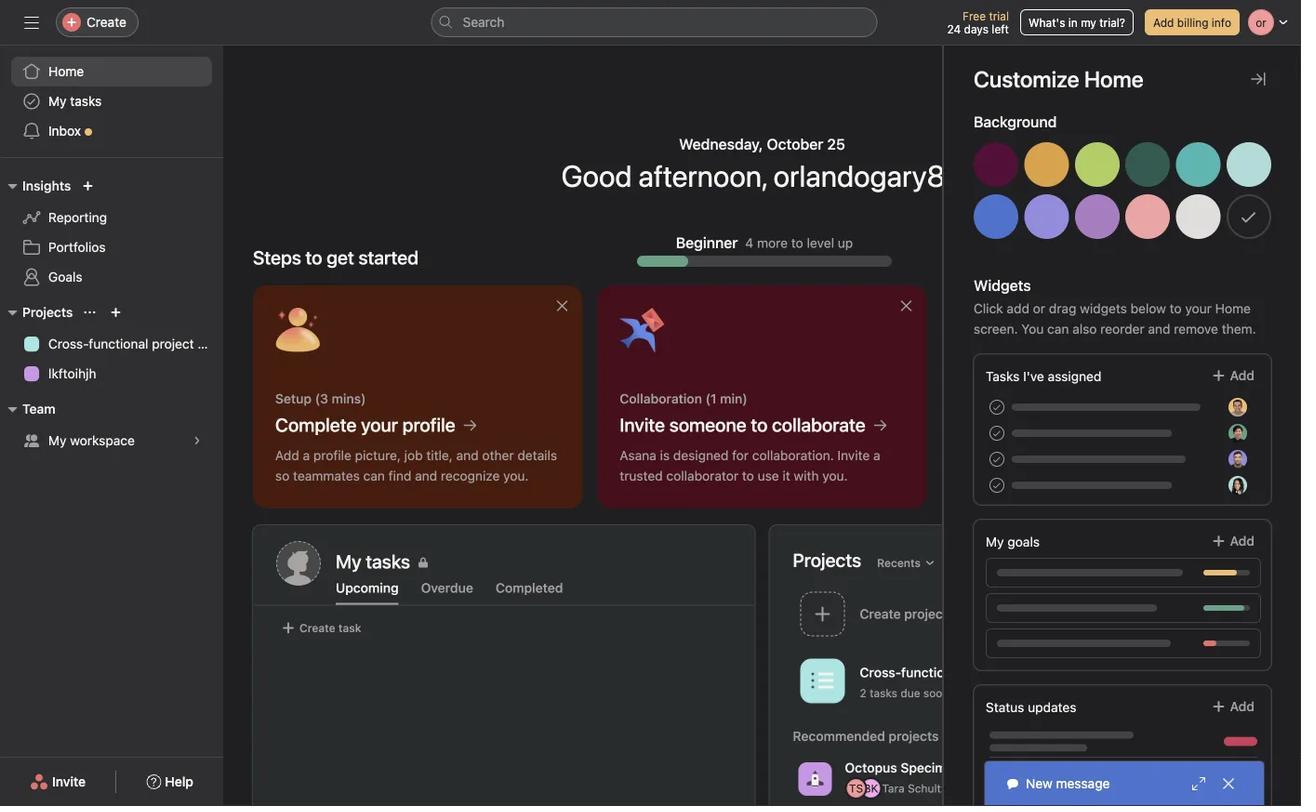 Task type: vqa. For each thing, say whether or not it's contained in the screenshot.
the Project within the Awesome Dashboard for New Project LINK
no



Task type: locate. For each thing, give the bounding box(es) containing it.
cross- inside cross-functional project plan 2 tasks due soon
[[860, 665, 901, 680]]

project
[[152, 336, 194, 352], [966, 665, 1010, 680]]

1 vertical spatial your
[[361, 414, 398, 436]]

good
[[561, 158, 632, 193]]

rocket image
[[807, 771, 824, 788]]

2 a from the left
[[874, 448, 881, 463]]

my left goals
[[986, 534, 1004, 550]]

can for find
[[363, 468, 385, 484]]

projects down goals
[[22, 305, 73, 320]]

cross- for cross-functional project plan
[[48, 336, 89, 352]]

0 vertical spatial 1
[[1088, 620, 1093, 633]]

0 horizontal spatial projects
[[22, 305, 73, 320]]

lkftoihjh for lkftoihjh 1 task due soon
[[1088, 598, 1138, 613]]

1 horizontal spatial lkftoihjh
[[1088, 598, 1138, 613]]

1 horizontal spatial 1
[[1088, 620, 1093, 633]]

2 vertical spatial add button
[[1200, 690, 1267, 724]]

projects
[[22, 305, 73, 320], [793, 549, 862, 571]]

add inside "add a profile picture, job title, and other details so teammates can find and recognize you."
[[275, 448, 299, 463]]

create
[[87, 14, 126, 30], [300, 622, 335, 635]]

invite
[[620, 414, 665, 436], [838, 448, 870, 463], [52, 774, 86, 790]]

other right schultz at right
[[981, 782, 1009, 795]]

i've
[[1023, 369, 1044, 384]]

steps
[[253, 247, 301, 268]]

octopus
[[845, 760, 897, 776]]

you
[[1022, 321, 1044, 337]]

2 vertical spatial invite
[[52, 774, 86, 790]]

0 vertical spatial home
[[48, 64, 84, 79]]

lkftoihjh for lkftoihjh
[[48, 366, 96, 381]]

1 horizontal spatial tasks
[[870, 687, 898, 700]]

2 vertical spatial my
[[986, 534, 1004, 550]]

functional inside cross-functional project plan 2 tasks due soon
[[901, 665, 963, 680]]

0 horizontal spatial invite
[[52, 774, 86, 790]]

my inside 'link'
[[48, 433, 67, 448]]

octopus specimen link
[[845, 760, 962, 776]]

portfolios link
[[11, 233, 212, 262]]

tasks i've assigned
[[986, 369, 1102, 384]]

0 vertical spatial project
[[152, 336, 194, 352]]

0 vertical spatial other
[[482, 448, 514, 463]]

add button for tasks i've assigned
[[1200, 359, 1267, 393]]

my tasks
[[336, 551, 410, 573]]

0 vertical spatial invite
[[620, 414, 665, 436]]

overdue
[[421, 580, 473, 596]]

october
[[767, 135, 824, 153]]

0 horizontal spatial 1
[[973, 782, 978, 795]]

create down add profile photo
[[300, 622, 335, 635]]

home inside "click add or drag widgets below to your home screen. you can also reorder and remove them."
[[1216, 301, 1251, 316]]

a
[[303, 448, 310, 463], [874, 448, 881, 463]]

invite inside asana is designed for collaboration. invite a trusted collaborator to use it with you.
[[838, 448, 870, 463]]

to left level
[[791, 235, 803, 250]]

so
[[275, 468, 290, 484]]

2 you. from the left
[[823, 468, 848, 484]]

afternoon,
[[639, 158, 767, 193]]

designed
[[673, 448, 729, 463]]

1 vertical spatial lkftoihjh
[[1088, 598, 1138, 613]]

create inside popup button
[[87, 14, 126, 30]]

plan inside the cross-functional project plan link
[[198, 336, 223, 352]]

functional down create project link
[[901, 665, 963, 680]]

1 horizontal spatial home
[[1216, 301, 1251, 316]]

1 vertical spatial other
[[981, 782, 1009, 795]]

add button
[[1200, 359, 1267, 393], [1200, 525, 1267, 558], [1200, 690, 1267, 724]]

trial
[[989, 9, 1009, 22]]

1 horizontal spatial cross-
[[860, 665, 901, 680]]

soon inside lkftoihjh 1 task due soon
[[1145, 620, 1170, 633]]

0 vertical spatial can
[[1048, 321, 1069, 337]]

to left use
[[742, 468, 754, 484]]

show options, current sort, top image
[[84, 307, 95, 318]]

0 vertical spatial projects
[[22, 305, 73, 320]]

your up remove
[[1185, 301, 1212, 316]]

1 horizontal spatial projects
[[793, 549, 862, 571]]

upcoming
[[336, 580, 399, 596]]

0 horizontal spatial task
[[338, 622, 361, 635]]

my
[[1081, 16, 1097, 29]]

1 vertical spatial add button
[[1200, 525, 1267, 558]]

1 horizontal spatial you.
[[823, 468, 848, 484]]

1 vertical spatial my
[[48, 433, 67, 448]]

new project or portfolio image
[[110, 307, 121, 318]]

profile up teammates
[[313, 448, 352, 463]]

cross- up 2
[[860, 665, 901, 680]]

my
[[48, 93, 67, 109], [48, 433, 67, 448], [986, 534, 1004, 550]]

0 horizontal spatial you.
[[503, 468, 529, 484]]

0 horizontal spatial a
[[303, 448, 310, 463]]

you. right with
[[823, 468, 848, 484]]

expand new message image
[[1192, 777, 1207, 792]]

workspace
[[70, 433, 135, 448]]

your
[[1185, 301, 1212, 316], [361, 414, 398, 436]]

lkftoihjh
[[48, 366, 96, 381], [1088, 598, 1138, 613]]

1 horizontal spatial due
[[1122, 620, 1141, 633]]

0 vertical spatial my
[[48, 93, 67, 109]]

collaborator
[[666, 468, 739, 484]]

tasks
[[70, 93, 102, 109], [870, 687, 898, 700]]

0 vertical spatial due
[[1122, 620, 1141, 633]]

someone
[[670, 414, 747, 436]]

and down below on the right of the page
[[1148, 321, 1171, 337]]

a right collaboration.
[[874, 448, 881, 463]]

you.
[[503, 468, 529, 484], [823, 468, 848, 484]]

1 add button from the top
[[1200, 359, 1267, 393]]

drag
[[1049, 301, 1077, 316]]

ts
[[849, 782, 863, 795]]

1 horizontal spatial soon
[[1145, 620, 1170, 633]]

0 horizontal spatial functional
[[89, 336, 148, 352]]

1 vertical spatial functional
[[901, 665, 963, 680]]

a up teammates
[[303, 448, 310, 463]]

task inside lkftoihjh 1 task due soon
[[1096, 620, 1119, 633]]

project for cross-functional project plan 2 tasks due soon
[[966, 665, 1010, 680]]

0 vertical spatial add button
[[1200, 359, 1267, 393]]

invite inside button
[[52, 774, 86, 790]]

plan inside cross-functional project plan 2 tasks due soon
[[1013, 665, 1040, 680]]

0 horizontal spatial profile
[[313, 448, 352, 463]]

0 horizontal spatial other
[[482, 448, 514, 463]]

1 inside lkftoihjh 1 task due soon
[[1088, 620, 1093, 633]]

trusted
[[620, 468, 663, 484]]

scroll card carousel right image
[[1264, 392, 1279, 407]]

1 horizontal spatial task
[[1096, 620, 1119, 633]]

add button for my goals
[[1200, 525, 1267, 558]]

my down team
[[48, 433, 67, 448]]

functional for cross-functional project plan
[[89, 336, 148, 352]]

goals
[[48, 269, 82, 285]]

teammates
[[293, 468, 360, 484]]

0 horizontal spatial lkftoihjh
[[48, 366, 96, 381]]

can inside "add a profile picture, job title, and other details so teammates can find and recognize you."
[[363, 468, 385, 484]]

functional up lkftoihjh link at top left
[[89, 336, 148, 352]]

invite someone to collaborate
[[620, 414, 866, 436]]

lkftoihjh inside lkftoihjh 1 task due soon
[[1088, 598, 1138, 613]]

can inside "click add or drag widgets below to your home screen. you can also reorder and remove them."
[[1048, 321, 1069, 337]]

to right below on the right of the page
[[1170, 301, 1182, 316]]

home up the my tasks
[[48, 64, 84, 79]]

0 horizontal spatial project
[[152, 336, 194, 352]]

you. down "details"
[[503, 468, 529, 484]]

orlandogary85
[[774, 158, 963, 193]]

add for a
[[275, 448, 299, 463]]

collaboration (1 min)
[[620, 391, 748, 407]]

join
[[1170, 773, 1192, 786]]

add for billing
[[1153, 16, 1174, 29]]

below
[[1131, 301, 1166, 316]]

my workspace link
[[11, 426, 212, 456]]

collaboration.
[[752, 448, 834, 463]]

other inside "add a profile picture, job title, and other details so teammates can find and recognize you."
[[482, 448, 514, 463]]

my inside global element
[[48, 93, 67, 109]]

1 horizontal spatial create
[[300, 622, 335, 635]]

2 add button from the top
[[1200, 525, 1267, 558]]

cross- down 'show options, current sort, top' image
[[48, 336, 89, 352]]

your up the picture,
[[361, 414, 398, 436]]

to inside asana is designed for collaboration. invite a trusted collaborator to use it with you.
[[742, 468, 754, 484]]

1 vertical spatial home
[[1216, 301, 1251, 316]]

create task
[[300, 622, 361, 635]]

1 vertical spatial project
[[966, 665, 1010, 680]]

other up recognize
[[482, 448, 514, 463]]

cross- inside projects element
[[48, 336, 89, 352]]

find
[[389, 468, 412, 484]]

2 horizontal spatial invite
[[838, 448, 870, 463]]

my up the inbox
[[48, 93, 67, 109]]

lkftoihjh link
[[11, 359, 212, 389]]

list image for cross-
[[812, 670, 834, 693]]

create project link
[[793, 586, 1021, 646]]

home up them.
[[1216, 301, 1251, 316]]

0 horizontal spatial list image
[[812, 670, 834, 693]]

what's
[[1029, 16, 1066, 29]]

1 a from the left
[[303, 448, 310, 463]]

0 vertical spatial create
[[87, 14, 126, 30]]

specimen
[[901, 760, 962, 776]]

search list box
[[431, 7, 878, 37]]

create inside button
[[300, 622, 335, 635]]

projects left recents in the right of the page
[[793, 549, 862, 571]]

cross-functional project plan
[[48, 336, 223, 352]]

bk
[[864, 782, 879, 795]]

0 horizontal spatial tasks
[[70, 93, 102, 109]]

1 horizontal spatial project
[[966, 665, 1010, 680]]

add for tasks i've assigned's add button
[[1230, 368, 1255, 383]]

you. inside "add a profile picture, job title, and other details so teammates can find and recognize you."
[[503, 468, 529, 484]]

it
[[783, 468, 790, 484]]

tasks inside cross-functional project plan 2 tasks due soon
[[870, 687, 898, 700]]

create up home link
[[87, 14, 126, 30]]

1 vertical spatial profile
[[313, 448, 352, 463]]

1 vertical spatial cross-
[[860, 665, 901, 680]]

1 horizontal spatial functional
[[901, 665, 963, 680]]

list image
[[1040, 603, 1062, 626], [812, 670, 834, 693]]

0 horizontal spatial home
[[48, 64, 84, 79]]

0 vertical spatial soon
[[1145, 620, 1170, 633]]

0 vertical spatial plan
[[198, 336, 223, 352]]

1 vertical spatial invite
[[838, 448, 870, 463]]

dismiss image
[[555, 299, 570, 313]]

0 horizontal spatial can
[[363, 468, 385, 484]]

insights element
[[0, 169, 223, 296]]

new message
[[1026, 776, 1110, 792]]

profile inside "add a profile picture, job title, and other details so teammates can find and recognize you."
[[313, 448, 352, 463]]

profile up title,
[[402, 414, 456, 436]]

tasks right 2
[[870, 687, 898, 700]]

1 horizontal spatial can
[[1048, 321, 1069, 337]]

my for my tasks
[[48, 93, 67, 109]]

invite for invite
[[52, 774, 86, 790]]

also
[[1073, 321, 1097, 337]]

close customization pane image
[[1251, 72, 1266, 87]]

1 horizontal spatial list image
[[1040, 603, 1062, 626]]

add profile photo image
[[276, 541, 321, 586]]

lkftoihjh inside projects element
[[48, 366, 96, 381]]

1 vertical spatial can
[[363, 468, 385, 484]]

0 vertical spatial lkftoihjh
[[48, 366, 96, 381]]

0 horizontal spatial plan
[[198, 336, 223, 352]]

soon
[[1145, 620, 1170, 633], [924, 687, 949, 700]]

wednesday, october 25 good afternoon, orlandogary85
[[561, 135, 963, 193]]

hide sidebar image
[[24, 15, 39, 30]]

1 vertical spatial create
[[300, 622, 335, 635]]

tasks up the inbox
[[70, 93, 102, 109]]

recognize
[[441, 468, 500, 484]]

home inside global element
[[48, 64, 84, 79]]

project up lkftoihjh link at top left
[[152, 336, 194, 352]]

upcoming button
[[336, 580, 399, 605]]

inbox
[[48, 123, 81, 139]]

1 vertical spatial list image
[[812, 670, 834, 693]]

1 vertical spatial due
[[901, 687, 921, 700]]

can down the picture,
[[363, 468, 385, 484]]

project inside cross-functional project plan 2 tasks due soon
[[966, 665, 1010, 680]]

1 you. from the left
[[503, 468, 529, 484]]

0 horizontal spatial due
[[901, 687, 921, 700]]

can down drag
[[1048, 321, 1069, 337]]

new image
[[82, 180, 93, 192]]

recents button
[[869, 550, 944, 576]]

functional for cross-functional project plan 2 tasks due soon
[[901, 665, 963, 680]]

soon inside cross-functional project plan 2 tasks due soon
[[924, 687, 949, 700]]

home
[[48, 64, 84, 79], [1216, 301, 1251, 316]]

complete your profile
[[275, 414, 456, 436]]

0 horizontal spatial create
[[87, 14, 126, 30]]

1 horizontal spatial profile
[[402, 414, 456, 436]]

them.
[[1222, 321, 1256, 337]]

0 vertical spatial tasks
[[70, 93, 102, 109]]

0 vertical spatial profile
[[402, 414, 456, 436]]

to
[[791, 235, 803, 250], [306, 247, 322, 268], [1170, 301, 1182, 316], [751, 414, 768, 436], [742, 468, 754, 484]]

1 vertical spatial soon
[[924, 687, 949, 700]]

add for add button corresponding to status updates
[[1230, 699, 1255, 714]]

list image left 2
[[812, 670, 834, 693]]

0 vertical spatial functional
[[89, 336, 148, 352]]

0 vertical spatial cross-
[[48, 336, 89, 352]]

1
[[1088, 620, 1093, 633], [973, 782, 978, 795]]

background option group
[[974, 142, 1272, 247]]

to inside "click add or drag widgets below to your home screen. you can also reorder and remove them."
[[1170, 301, 1182, 316]]

project up status
[[966, 665, 1010, 680]]

add
[[1007, 301, 1030, 316]]

3 add button from the top
[[1200, 690, 1267, 724]]

can
[[1048, 321, 1069, 337], [363, 468, 385, 484]]

add billing info button
[[1145, 9, 1240, 35]]

1 horizontal spatial plan
[[1013, 665, 1040, 680]]

get started
[[327, 247, 419, 268]]

1 horizontal spatial a
[[874, 448, 881, 463]]

1 horizontal spatial invite
[[620, 414, 665, 436]]

0 vertical spatial list image
[[1040, 603, 1062, 626]]

1 vertical spatial plan
[[1013, 665, 1040, 680]]

info
[[1212, 16, 1232, 29]]

create task button
[[276, 615, 366, 641]]

0 horizontal spatial soon
[[924, 687, 949, 700]]

widgets
[[1080, 301, 1127, 316]]

profile for your
[[402, 414, 456, 436]]

reporting
[[48, 210, 107, 225]]

projects inside "projects" dropdown button
[[22, 305, 73, 320]]

my tasks link
[[11, 87, 212, 116]]

list image down goals
[[1040, 603, 1062, 626]]

1 vertical spatial tasks
[[870, 687, 898, 700]]

inbox link
[[11, 116, 212, 146]]

0 vertical spatial your
[[1185, 301, 1212, 316]]

functional inside projects element
[[89, 336, 148, 352]]

0 horizontal spatial cross-
[[48, 336, 89, 352]]

collaborate
[[772, 414, 866, 436]]

1 horizontal spatial your
[[1185, 301, 1212, 316]]



Task type: describe. For each thing, give the bounding box(es) containing it.
picture,
[[355, 448, 401, 463]]

create project
[[860, 607, 948, 622]]

1 vertical spatial 1
[[973, 782, 978, 795]]

1 vertical spatial projects
[[793, 549, 862, 571]]

add for my goals's add button
[[1230, 533, 1255, 549]]

global element
[[0, 46, 223, 157]]

remove
[[1174, 321, 1219, 337]]

goals link
[[11, 262, 212, 292]]

click add or drag widgets below to your home screen. you can also reorder and remove them.
[[974, 301, 1256, 337]]

2
[[860, 687, 867, 700]]

my for my workspace
[[48, 433, 67, 448]]

steps to get started
[[253, 247, 419, 268]]

insights button
[[0, 175, 71, 197]]

your inside "click add or drag widgets below to your home screen. you can also reorder and remove them."
[[1185, 301, 1212, 316]]

tara schultz and 1 other
[[882, 782, 1009, 795]]

add a profile picture, job title, and other details so teammates can find and recognize you.
[[275, 448, 557, 484]]

and down job
[[415, 468, 437, 484]]

create button
[[56, 7, 139, 37]]

team button
[[0, 398, 55, 420]]

wednesday,
[[679, 135, 763, 153]]

add button for status updates
[[1200, 690, 1267, 724]]

title,
[[426, 448, 453, 463]]

create for create
[[87, 14, 126, 30]]

details
[[518, 448, 557, 463]]

help
[[165, 774, 193, 790]]

my workspace
[[48, 433, 135, 448]]

create for create task
[[300, 622, 335, 635]]

what's in my trial? button
[[1020, 9, 1134, 35]]

search
[[463, 14, 505, 30]]

status
[[986, 700, 1025, 715]]

beginner 4 more to level up
[[676, 234, 853, 252]]

teams element
[[0, 393, 223, 460]]

customize home
[[974, 66, 1144, 92]]

tara
[[882, 782, 905, 795]]

cross- for cross-functional project plan 2 tasks due soon
[[860, 665, 901, 680]]

more
[[757, 235, 788, 250]]

with
[[794, 468, 819, 484]]

setup (3 mins)
[[275, 391, 366, 407]]

lkftoihjh 1 task due soon
[[1088, 598, 1170, 633]]

24
[[947, 22, 961, 35]]

25
[[827, 135, 845, 153]]

list image for lkftoihjh
[[1040, 603, 1062, 626]]

widgets
[[974, 277, 1031, 294]]

dismiss recommendation image
[[1230, 774, 1241, 785]]

free
[[963, 9, 986, 22]]

project for cross-functional project plan
[[152, 336, 194, 352]]

billing
[[1177, 16, 1209, 29]]

due inside cross-functional project plan 2 tasks due soon
[[901, 687, 921, 700]]

see details, my workspace image
[[192, 435, 203, 447]]

1 horizontal spatial other
[[981, 782, 1009, 795]]

is
[[660, 448, 670, 463]]

to up asana is designed for collaboration. invite a trusted collaborator to use it with you.
[[751, 414, 768, 436]]

and up recognize
[[456, 448, 479, 463]]

(3 mins)
[[315, 391, 366, 407]]

left
[[992, 22, 1009, 35]]

to inside beginner 4 more to level up
[[791, 235, 803, 250]]

you. inside asana is designed for collaboration. invite a trusted collaborator to use it with you.
[[823, 468, 848, 484]]

job
[[404, 448, 423, 463]]

can for also
[[1048, 321, 1069, 337]]

team
[[22, 401, 55, 417]]

overdue button
[[421, 580, 473, 605]]

recommended projects
[[793, 729, 939, 744]]

join button
[[1152, 767, 1211, 793]]

close image
[[1221, 777, 1236, 792]]

task inside button
[[338, 622, 361, 635]]

background
[[974, 113, 1057, 131]]

due inside lkftoihjh 1 task due soon
[[1122, 620, 1141, 633]]

updates
[[1028, 700, 1077, 715]]

octopus specimen
[[845, 760, 962, 776]]

invite button
[[18, 766, 98, 799]]

assigned
[[1048, 369, 1102, 384]]

tasks inside global element
[[70, 93, 102, 109]]

asana is designed for collaboration. invite a trusted collaborator to use it with you.
[[620, 448, 881, 484]]

collaboration
[[620, 391, 702, 407]]

home link
[[11, 57, 212, 87]]

beginner
[[676, 234, 738, 252]]

setup
[[275, 391, 312, 407]]

what's in my trial?
[[1029, 16, 1126, 29]]

projects button
[[0, 301, 73, 324]]

profile for a
[[313, 448, 352, 463]]

and right schultz at right
[[950, 782, 970, 795]]

to right steps
[[306, 247, 322, 268]]

search button
[[431, 7, 878, 37]]

dismiss image
[[899, 299, 914, 313]]

and inside "click add or drag widgets below to your home screen. you can also reorder and remove them."
[[1148, 321, 1171, 337]]

a inside "add a profile picture, job title, and other details so teammates can find and recognize you."
[[303, 448, 310, 463]]

0 horizontal spatial your
[[361, 414, 398, 436]]

for
[[732, 448, 749, 463]]

completed button
[[496, 580, 563, 605]]

plan for cross-functional project plan 2 tasks due soon
[[1013, 665, 1040, 680]]

my for my goals
[[986, 534, 1004, 550]]

projects element
[[0, 296, 223, 393]]

or
[[1033, 301, 1046, 316]]

add billing info
[[1153, 16, 1232, 29]]

cross-functional project plan 2 tasks due soon
[[860, 665, 1040, 700]]

invite for invite someone to collaborate
[[620, 414, 665, 436]]

plan for cross-functional project plan
[[198, 336, 223, 352]]

(1 min)
[[706, 391, 748, 407]]

trial?
[[1100, 16, 1126, 29]]

a inside asana is designed for collaboration. invite a trusted collaborator to use it with you.
[[874, 448, 881, 463]]

complete
[[275, 414, 357, 436]]

level
[[807, 235, 834, 250]]

portfolios
[[48, 240, 106, 255]]

my tasks
[[48, 93, 102, 109]]

schultz
[[908, 782, 947, 795]]



